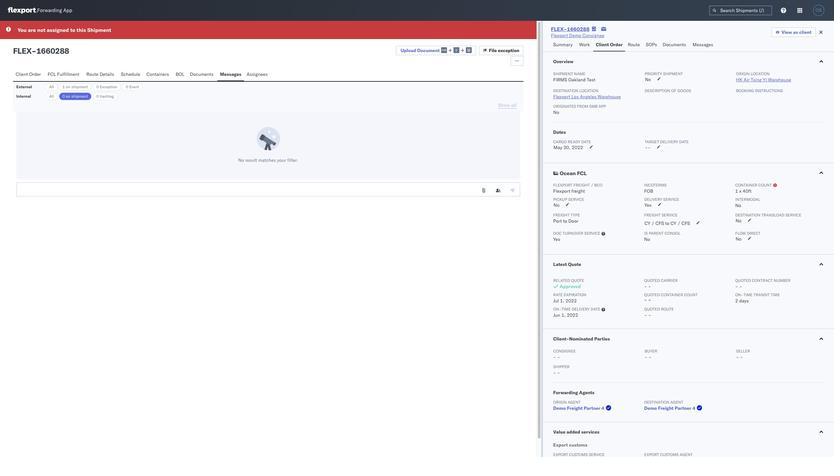Task type: locate. For each thing, give the bounding box(es) containing it.
app up you are not assigned to this shipment
[[63, 7, 72, 14]]

0 vertical spatial 2022
[[572, 145, 583, 151]]

consol
[[665, 231, 681, 236]]

no
[[645, 77, 651, 82], [553, 109, 559, 115], [238, 157, 244, 163], [554, 202, 560, 208], [735, 203, 741, 209], [736, 218, 742, 224], [736, 236, 742, 242], [644, 237, 650, 242]]

quoted inside quoted route - -
[[644, 307, 660, 312]]

demo down flex-1660288
[[569, 33, 581, 38]]

0 horizontal spatial count
[[684, 293, 698, 298]]

0 vertical spatial documents
[[663, 42, 686, 48]]

0 vertical spatial documents button
[[660, 39, 690, 51]]

order up external
[[29, 71, 41, 77]]

destination
[[553, 88, 578, 93], [735, 213, 761, 218], [644, 400, 670, 405]]

flexport down flex-
[[551, 33, 568, 38]]

fcl right ocean
[[577, 170, 587, 177]]

0 horizontal spatial delivery
[[572, 307, 590, 312]]

schedule
[[121, 71, 140, 77]]

on-time delivery date
[[553, 307, 600, 312]]

delivery down expiration
[[572, 307, 590, 312]]

/
[[591, 183, 593, 188], [652, 221, 654, 226], [678, 221, 681, 226]]

is parent consol no
[[644, 231, 681, 242]]

2022 down ready
[[572, 145, 583, 151]]

x
[[739, 188, 742, 194]]

seller - -
[[736, 349, 750, 360]]

1 horizontal spatial messages
[[693, 42, 713, 48]]

route left sops
[[628, 42, 640, 48]]

messages button up overview button
[[690, 39, 717, 51]]

you
[[18, 27, 27, 33]]

1660288 up the flexport demo consignee
[[567, 26, 590, 32]]

/ up parent
[[652, 221, 654, 226]]

location up hk air tsing yi warehouse link
[[751, 71, 770, 76]]

demo down the origin agent
[[553, 406, 566, 412]]

documents button
[[660, 39, 690, 51], [187, 68, 217, 81]]

file exception button
[[479, 46, 524, 55], [479, 46, 524, 55]]

client
[[799, 29, 812, 35]]

demo freight partner 4 for origin
[[553, 406, 604, 412]]

demo freight partner 4 link down agents
[[553, 405, 613, 412]]

forwarding for forwarding agents
[[553, 390, 578, 396]]

demo freight partner 4 down the origin agent
[[553, 406, 604, 412]]

1 vertical spatial count
[[684, 293, 698, 298]]

origin location hk air tsing yi warehouse
[[736, 71, 791, 83]]

0 vertical spatial client order
[[596, 42, 623, 48]]

yes down the delivery
[[645, 202, 652, 208]]

1 vertical spatial origin
[[553, 400, 567, 405]]

your
[[277, 157, 286, 163]]

agent down forwarding agents
[[568, 400, 581, 405]]

fcl left fulfillment
[[48, 71, 56, 77]]

agent up the value added services button
[[671, 400, 683, 405]]

route details button
[[84, 68, 118, 81]]

name
[[574, 71, 586, 76]]

location inside origin location hk air tsing yi warehouse
[[751, 71, 770, 76]]

1 horizontal spatial app
[[599, 104, 606, 109]]

0 horizontal spatial shipment
[[87, 27, 111, 33]]

consignee up work at the top right of page
[[583, 33, 604, 38]]

/ up consol
[[678, 221, 681, 226]]

to right port
[[563, 218, 567, 224]]

client order for right the client order button
[[596, 42, 623, 48]]

0 vertical spatial all button
[[46, 83, 58, 91]]

0 horizontal spatial destination
[[553, 88, 578, 93]]

consignee down 'client-'
[[553, 349, 576, 354]]

0 vertical spatial destination
[[553, 88, 578, 93]]

all button
[[46, 83, 58, 91], [46, 93, 58, 100]]

demo down destination agent
[[644, 406, 657, 412]]

1 vertical spatial shipment
[[71, 84, 88, 89]]

0 vertical spatial on-
[[735, 293, 744, 298]]

0 vertical spatial order
[[610, 42, 623, 48]]

incoterms
[[644, 183, 667, 188]]

0 horizontal spatial forwarding
[[37, 7, 62, 14]]

freight up pickup service
[[572, 188, 585, 194]]

no down is
[[644, 237, 650, 242]]

1 horizontal spatial time
[[744, 293, 753, 298]]

2 all from the top
[[49, 94, 54, 99]]

freight down ocean fcl
[[574, 183, 590, 188]]

nominated
[[569, 336, 593, 342]]

2022 down expiration
[[566, 298, 577, 304]]

destination inside destination location flexport los angeles warehouse
[[553, 88, 578, 93]]

0 vertical spatial shipment
[[87, 27, 111, 33]]

client-
[[553, 336, 569, 342]]

1 on from the top
[[66, 84, 70, 89]]

destination transload service
[[735, 213, 802, 218]]

1 horizontal spatial client order button
[[593, 39, 625, 51]]

schedule button
[[118, 68, 144, 81]]

30,
[[564, 145, 571, 151]]

no down "originates"
[[553, 109, 559, 115]]

you are not assigned to this shipment
[[18, 27, 111, 33]]

quoted inside the quoted contract number - - rate expiration jul 1, 2022
[[735, 278, 751, 283]]

carrier
[[661, 278, 678, 283]]

origin up hk at right
[[736, 71, 750, 76]]

shipment up firms
[[553, 71, 573, 76]]

2 horizontal spatial destination
[[735, 213, 761, 218]]

value added services
[[553, 429, 600, 435]]

forwarding up the origin agent
[[553, 390, 578, 396]]

demo freight partner 4 link
[[553, 405, 613, 412], [644, 405, 704, 412]]

demo freight partner 4 link for destination agent
[[644, 405, 704, 412]]

quoted left "contract"
[[735, 278, 751, 283]]

hk
[[736, 77, 743, 83]]

agent for origin agent
[[568, 400, 581, 405]]

1 all from the top
[[49, 84, 54, 89]]

origin
[[736, 71, 750, 76], [553, 400, 567, 405]]

0 vertical spatial delivery
[[660, 139, 678, 144]]

all left 0 on shipment
[[49, 94, 54, 99]]

0 vertical spatial all
[[49, 84, 54, 89]]

1 left "x"
[[735, 188, 738, 194]]

date right ready
[[581, 139, 591, 144]]

1 vertical spatial yes
[[553, 237, 560, 242]]

2 vertical spatial destination
[[644, 400, 670, 405]]

priority shipment
[[645, 71, 683, 76]]

0 horizontal spatial demo freight partner 4
[[553, 406, 604, 412]]

0 vertical spatial forwarding
[[37, 7, 62, 14]]

client
[[596, 42, 609, 48], [16, 71, 28, 77]]

app inside the originates from smb app no
[[599, 104, 606, 109]]

date for may 30, 2022
[[581, 139, 591, 144]]

rate
[[553, 293, 563, 298]]

1 vertical spatial app
[[599, 104, 606, 109]]

flexport. image
[[8, 7, 37, 14]]

1, inside the quoted contract number - - rate expiration jul 1, 2022
[[560, 298, 564, 304]]

route for route
[[628, 42, 640, 48]]

freight up port
[[553, 213, 570, 218]]

date up ocean fcl button on the right top of page
[[679, 139, 689, 144]]

1660288 down assigned
[[36, 46, 69, 56]]

demo freight partner 4
[[553, 406, 604, 412], [644, 406, 695, 412]]

0 horizontal spatial /
[[591, 183, 593, 188]]

1 horizontal spatial origin
[[736, 71, 750, 76]]

freight inside 'freight type port to door'
[[553, 213, 570, 218]]

to left this
[[70, 27, 75, 33]]

demo freight partner 4 link down destination agent
[[644, 405, 704, 412]]

1 horizontal spatial forwarding
[[553, 390, 578, 396]]

1 vertical spatial on-
[[553, 307, 562, 312]]

freight
[[553, 213, 570, 218], [644, 213, 661, 218], [567, 406, 583, 412], [658, 406, 674, 412]]

client order up external
[[16, 71, 41, 77]]

time up "days"
[[744, 293, 753, 298]]

forwarding agents
[[553, 390, 595, 396]]

0 left event
[[126, 84, 128, 89]]

no down the flow at the bottom right
[[736, 236, 742, 242]]

1 horizontal spatial documents
[[663, 42, 686, 48]]

0 horizontal spatial cy
[[645, 221, 650, 226]]

None text field
[[16, 182, 520, 197]]

1 horizontal spatial count
[[758, 183, 772, 188]]

1 horizontal spatial on-
[[735, 293, 744, 298]]

description of goods
[[645, 88, 691, 93]]

flexport up "originates"
[[553, 94, 570, 100]]

los
[[572, 94, 579, 100]]

demo freight partner 4 down destination agent
[[644, 406, 695, 412]]

forwarding app
[[37, 7, 72, 14]]

1 4 from the left
[[602, 406, 604, 412]]

on for 1
[[66, 84, 70, 89]]

2 partner from the left
[[675, 406, 691, 412]]

1, right the jun
[[562, 313, 566, 318]]

yes down 'doc'
[[553, 237, 560, 242]]

1 horizontal spatial agent
[[671, 400, 683, 405]]

to down 'service'
[[665, 221, 670, 226]]

latest quote button
[[543, 255, 834, 274]]

documents button up overview button
[[660, 39, 690, 51]]

flex - 1660288
[[13, 46, 69, 56]]

1 vertical spatial client order
[[16, 71, 41, 77]]

1 agent from the left
[[568, 400, 581, 405]]

0 horizontal spatial demo freight partner 4 link
[[553, 405, 613, 412]]

on down 1 on shipment
[[66, 94, 70, 99]]

2 horizontal spatial /
[[678, 221, 681, 226]]

cy up is
[[645, 221, 650, 226]]

no up the flow at the bottom right
[[736, 218, 742, 224]]

0 vertical spatial messages button
[[690, 39, 717, 51]]

shipment
[[663, 71, 683, 76], [71, 84, 88, 89], [71, 94, 88, 99]]

0 vertical spatial shipment
[[663, 71, 683, 76]]

0 vertical spatial messages
[[693, 42, 713, 48]]

location inside destination location flexport los angeles warehouse
[[580, 88, 599, 93]]

client order
[[596, 42, 623, 48], [16, 71, 41, 77]]

firms
[[553, 77, 567, 83]]

on- up 2 at right
[[735, 293, 744, 298]]

origin inside origin location hk air tsing yi warehouse
[[736, 71, 750, 76]]

door
[[568, 218, 578, 224]]

forwarding
[[37, 7, 62, 14], [553, 390, 578, 396]]

0 horizontal spatial client
[[16, 71, 28, 77]]

to inside 'freight type port to door'
[[563, 218, 567, 224]]

0 horizontal spatial time
[[562, 307, 571, 312]]

demo freight partner 4 link for origin agent
[[553, 405, 613, 412]]

delivery
[[660, 139, 678, 144], [572, 307, 590, 312]]

doc turnover service
[[553, 231, 600, 236]]

0 horizontal spatial cfs
[[656, 221, 664, 226]]

1 all button from the top
[[46, 83, 58, 91]]

0 horizontal spatial messages
[[220, 71, 241, 77]]

jun 1, 2022
[[553, 313, 578, 318]]

0 vertical spatial 1
[[62, 84, 65, 89]]

1 demo freight partner 4 link from the left
[[553, 405, 613, 412]]

0 horizontal spatial yes
[[553, 237, 560, 242]]

messages button
[[690, 39, 717, 51], [217, 68, 244, 81]]

quoted down quoted carrier - -
[[644, 293, 660, 298]]

view as client button
[[772, 27, 816, 37]]

1 vertical spatial all
[[49, 94, 54, 99]]

parent
[[649, 231, 664, 236]]

delivery right target
[[660, 139, 678, 144]]

1 horizontal spatial demo
[[569, 33, 581, 38]]

1 down fcl fulfillment button
[[62, 84, 65, 89]]

freight service
[[644, 213, 678, 218]]

demo for destination agent
[[644, 406, 657, 412]]

shipment down 1 on shipment
[[71, 94, 88, 99]]

bol
[[176, 71, 185, 77]]

warehouse right "angeles"
[[598, 94, 621, 100]]

1 vertical spatial on
[[66, 94, 70, 99]]

client order button up external
[[13, 68, 45, 81]]

external
[[16, 84, 32, 89]]

1 vertical spatial warehouse
[[598, 94, 621, 100]]

flexport demo consignee
[[551, 33, 604, 38]]

1 horizontal spatial client order
[[596, 42, 623, 48]]

quoted for quoted contract number - - rate expiration jul 1, 2022
[[735, 278, 751, 283]]

on- up the jun
[[553, 307, 562, 312]]

quoted inside quoted carrier - -
[[644, 278, 660, 283]]

warehouse inside origin location hk air tsing yi warehouse
[[768, 77, 791, 83]]

0 vertical spatial client order button
[[593, 39, 625, 51]]

all button left 0 on shipment
[[46, 93, 58, 100]]

latest
[[553, 262, 567, 268]]

approved
[[560, 284, 581, 290]]

1 vertical spatial location
[[580, 88, 599, 93]]

quoted contract number - - rate expiration jul 1, 2022
[[553, 278, 791, 304]]

0 down 1 on shipment
[[62, 94, 65, 99]]

messages up overview button
[[693, 42, 713, 48]]

1 vertical spatial forwarding
[[553, 390, 578, 396]]

0 horizontal spatial documents
[[190, 71, 214, 77]]

on up 0 on shipment
[[66, 84, 70, 89]]

2 demo freight partner 4 from the left
[[644, 406, 695, 412]]

location for tsing
[[751, 71, 770, 76]]

1 vertical spatial route
[[86, 71, 98, 77]]

1 horizontal spatial warehouse
[[768, 77, 791, 83]]

demo
[[569, 33, 581, 38], [553, 406, 566, 412], [644, 406, 657, 412]]

shipper - -
[[553, 365, 570, 376]]

quoted left route
[[644, 307, 660, 312]]

app
[[63, 7, 72, 14], [599, 104, 606, 109]]

time up jun 1, 2022
[[562, 307, 571, 312]]

as
[[793, 29, 798, 35]]

app right smb
[[599, 104, 606, 109]]

1 horizontal spatial /
[[652, 221, 654, 226]]

1 vertical spatial order
[[29, 71, 41, 77]]

shipment right this
[[87, 27, 111, 33]]

1 cfs from the left
[[656, 221, 664, 226]]

1 horizontal spatial cfs
[[682, 221, 690, 226]]

documents button right bol
[[187, 68, 217, 81]]

all button for 1
[[46, 83, 58, 91]]

count
[[758, 183, 772, 188], [684, 293, 698, 298]]

forwarding up not
[[37, 7, 62, 14]]

0 horizontal spatial route
[[86, 71, 98, 77]]

fcl
[[48, 71, 56, 77], [577, 170, 587, 177]]

1 vertical spatial client order button
[[13, 68, 45, 81]]

quoted left carrier
[[644, 278, 660, 283]]

messages button left assignees at the top left of the page
[[217, 68, 244, 81]]

2 4 from the left
[[693, 406, 695, 412]]

2 agent from the left
[[671, 400, 683, 405]]

origin down forwarding agents
[[553, 400, 567, 405]]

count inside quoted container count - -
[[684, 293, 698, 298]]

quoted for quoted container count - -
[[644, 293, 660, 298]]

freight down the delivery
[[644, 213, 661, 218]]

all for 1
[[49, 84, 54, 89]]

0 horizontal spatial documents button
[[187, 68, 217, 81]]

2 on from the top
[[66, 94, 70, 99]]

client order button right work at the top right of page
[[593, 39, 625, 51]]

1 horizontal spatial location
[[751, 71, 770, 76]]

1 partner from the left
[[584, 406, 600, 412]]

0 left 'hashtag'
[[96, 94, 99, 99]]

all button for 0
[[46, 93, 58, 100]]

1 vertical spatial 1
[[735, 188, 738, 194]]

container count
[[735, 183, 772, 188]]

partner down destination agent
[[675, 406, 691, 412]]

route
[[628, 42, 640, 48], [86, 71, 98, 77]]

agents
[[579, 390, 595, 396]]

0 horizontal spatial 4
[[602, 406, 604, 412]]

cy down 'service'
[[671, 221, 676, 226]]

result
[[245, 157, 257, 163]]

1 horizontal spatial destination
[[644, 400, 670, 405]]

1 horizontal spatial demo freight partner 4
[[644, 406, 695, 412]]

2 vertical spatial 2022
[[567, 313, 578, 318]]

location
[[751, 71, 770, 76], [580, 88, 599, 93]]

0 vertical spatial freight
[[574, 183, 590, 188]]

2022 inside the quoted contract number - - rate expiration jul 1, 2022
[[566, 298, 577, 304]]

flexport los angeles warehouse link
[[553, 94, 621, 100]]

2 vertical spatial shipment
[[71, 94, 88, 99]]

0 event
[[126, 84, 139, 89]]

/ left bco
[[591, 183, 593, 188]]

on- inside on-time transit time 2 days
[[735, 293, 744, 298]]

2 demo freight partner 4 link from the left
[[644, 405, 704, 412]]

ocean
[[560, 170, 576, 177]]

0 horizontal spatial location
[[580, 88, 599, 93]]

location for angeles
[[580, 88, 599, 93]]

0 vertical spatial 1660288
[[567, 26, 590, 32]]

all button down fcl fulfillment
[[46, 83, 58, 91]]

assignees
[[247, 71, 268, 77]]

partner down agents
[[584, 406, 600, 412]]

0 horizontal spatial on-
[[553, 307, 562, 312]]

1 horizontal spatial consignee
[[583, 33, 604, 38]]

1 vertical spatial delivery
[[572, 307, 590, 312]]

1 demo freight partner 4 from the left
[[553, 406, 604, 412]]

0 vertical spatial origin
[[736, 71, 750, 76]]

1, right 'jul'
[[560, 298, 564, 304]]

1 vertical spatial 1660288
[[36, 46, 69, 56]]

cy / cfs to cy / cfs
[[645, 221, 690, 226]]

agent for destination agent
[[671, 400, 683, 405]]

0 horizontal spatial 1660288
[[36, 46, 69, 56]]

location up "angeles"
[[580, 88, 599, 93]]

event
[[129, 84, 139, 89]]

shipment up of
[[663, 71, 683, 76]]

contract
[[752, 278, 773, 283]]

2 all button from the top
[[46, 93, 58, 100]]

1 vertical spatial 1,
[[562, 313, 566, 318]]

client up external
[[16, 71, 28, 77]]

client order right work button on the right top of the page
[[596, 42, 623, 48]]

2 horizontal spatial time
[[771, 293, 780, 298]]

seller
[[736, 349, 750, 354]]

not
[[37, 27, 45, 33]]

2 horizontal spatial to
[[665, 221, 670, 226]]

0 horizontal spatial partner
[[584, 406, 600, 412]]

1 vertical spatial fcl
[[577, 170, 587, 177]]

quoted inside quoted container count - -
[[644, 293, 660, 298]]

0 horizontal spatial app
[[63, 7, 72, 14]]

documents up overview button
[[663, 42, 686, 48]]

on
[[66, 84, 70, 89], [66, 94, 70, 99]]

all down fcl fulfillment
[[49, 84, 54, 89]]

0 left exception
[[96, 84, 99, 89]]

destination for service
[[735, 213, 761, 218]]

date for --
[[679, 139, 689, 144]]

quoted for quoted carrier - -
[[644, 278, 660, 283]]

value added services button
[[543, 423, 834, 442]]



Task type: vqa. For each thing, say whether or not it's contained in the screenshot.


Task type: describe. For each thing, give the bounding box(es) containing it.
ready
[[568, 139, 580, 144]]

flexport down ocean
[[553, 183, 573, 188]]

freight down destination agent
[[658, 406, 674, 412]]

1 vertical spatial documents button
[[187, 68, 217, 81]]

no inside the originates from smb app no
[[553, 109, 559, 115]]

freight down the origin agent
[[567, 406, 583, 412]]

to for freight type port to door
[[563, 218, 567, 224]]

no left result
[[238, 157, 244, 163]]

4 for origin agent
[[602, 406, 604, 412]]

time for on-time delivery date
[[562, 307, 571, 312]]

0 for 0 exception
[[96, 84, 99, 89]]

related quote
[[553, 278, 584, 283]]

fcl fulfillment
[[48, 71, 79, 77]]

1 vertical spatial freight
[[572, 188, 585, 194]]

time for on-time transit time 2 days
[[744, 293, 753, 298]]

turnover
[[563, 231, 583, 236]]

filter.
[[287, 157, 298, 163]]

documents for rightmost documents button
[[663, 42, 686, 48]]

latest quote
[[553, 262, 581, 268]]

flexport demo consignee link
[[551, 32, 604, 39]]

1 horizontal spatial messages button
[[690, 39, 717, 51]]

container
[[661, 293, 683, 298]]

flexport inside destination location flexport los angeles warehouse
[[553, 94, 570, 100]]

delivery
[[644, 197, 662, 202]]

quoted for quoted route - -
[[644, 307, 660, 312]]

1 horizontal spatial documents button
[[660, 39, 690, 51]]

os button
[[811, 3, 826, 18]]

angeles
[[580, 94, 597, 100]]

Search Shipments (/) text field
[[709, 6, 772, 15]]

test
[[587, 77, 596, 83]]

fulfillment
[[57, 71, 79, 77]]

pickup
[[553, 197, 567, 202]]

booking
[[736, 88, 754, 93]]

1 horizontal spatial fcl
[[577, 170, 587, 177]]

file
[[489, 48, 497, 53]]

of
[[671, 88, 676, 93]]

overview button
[[543, 52, 834, 71]]

no down priority
[[645, 77, 651, 82]]

route
[[661, 307, 674, 312]]

0 for 0 event
[[126, 84, 128, 89]]

incoterms fob
[[644, 183, 667, 194]]

flex-
[[551, 26, 567, 32]]

export customs
[[553, 443, 588, 448]]

date up 'parties'
[[591, 307, 600, 312]]

0 on shipment
[[62, 94, 88, 99]]

0 vertical spatial count
[[758, 183, 772, 188]]

value
[[553, 429, 566, 435]]

details
[[100, 71, 114, 77]]

0 horizontal spatial order
[[29, 71, 41, 77]]

added
[[567, 429, 580, 435]]

0 horizontal spatial client order button
[[13, 68, 45, 81]]

parties
[[594, 336, 610, 342]]

direct
[[747, 231, 761, 236]]

document
[[417, 47, 440, 53]]

no inside is parent consol no
[[644, 237, 650, 242]]

no down pickup
[[554, 202, 560, 208]]

/ inside flexport freight / bco flexport freight
[[591, 183, 593, 188]]

days
[[739, 298, 749, 304]]

0 for 0 on shipment
[[62, 94, 65, 99]]

service right transload
[[786, 213, 802, 218]]

cargo ready date
[[553, 139, 591, 144]]

2022 for 30,
[[572, 145, 583, 151]]

hk air tsing yi warehouse link
[[736, 77, 791, 83]]

view
[[782, 29, 792, 35]]

target
[[645, 139, 659, 144]]

no result matches your filter.
[[238, 157, 298, 163]]

forwarding for forwarding app
[[37, 7, 62, 14]]

shipment for 0 exception
[[71, 84, 88, 89]]

summary button
[[551, 39, 577, 51]]

to for cy / cfs to cy / cfs
[[665, 221, 670, 226]]

0 horizontal spatial consignee
[[553, 349, 576, 354]]

route for route details
[[86, 71, 98, 77]]

view as client
[[782, 29, 812, 35]]

origin for origin agent
[[553, 400, 567, 405]]

--
[[645, 145, 651, 151]]

2 cfs from the left
[[682, 221, 690, 226]]

0 vertical spatial fcl
[[48, 71, 56, 77]]

smb
[[589, 104, 598, 109]]

client-nominated parties button
[[543, 329, 834, 349]]

documents for bottom documents button
[[190, 71, 214, 77]]

tsing
[[751, 77, 762, 83]]

origin for origin location hk air tsing yi warehouse
[[736, 71, 750, 76]]

may 30, 2022
[[554, 145, 583, 151]]

0 vertical spatial client
[[596, 42, 609, 48]]

demo freight partner 4 for destination
[[644, 406, 695, 412]]

service down flexport freight / bco flexport freight
[[568, 197, 584, 202]]

file exception
[[489, 48, 519, 53]]

0 vertical spatial consignee
[[583, 33, 604, 38]]

service
[[662, 213, 678, 218]]

flexport freight / bco flexport freight
[[553, 183, 603, 194]]

description
[[645, 88, 670, 93]]

origin agent
[[553, 400, 581, 405]]

jul
[[553, 298, 559, 304]]

containers
[[146, 71, 169, 77]]

delivery service
[[644, 197, 679, 202]]

from
[[577, 104, 588, 109]]

flexport up pickup
[[553, 188, 570, 194]]

client-nominated parties
[[553, 336, 610, 342]]

bol button
[[173, 68, 187, 81]]

type
[[571, 213, 580, 218]]

quoted carrier - -
[[644, 278, 678, 290]]

upload document
[[401, 47, 440, 53]]

1 vertical spatial client
[[16, 71, 28, 77]]

services
[[581, 429, 600, 435]]

are
[[28, 27, 36, 33]]

1 horizontal spatial delivery
[[660, 139, 678, 144]]

1 horizontal spatial yes
[[645, 202, 652, 208]]

1 horizontal spatial 1660288
[[567, 26, 590, 32]]

summary
[[553, 42, 573, 48]]

1 cy from the left
[[645, 221, 650, 226]]

matches
[[258, 157, 276, 163]]

os
[[816, 8, 822, 13]]

consignee - -
[[553, 349, 576, 360]]

on- for on-time transit time 2 days
[[735, 293, 744, 298]]

partner for origin agent
[[584, 406, 600, 412]]

service right 'turnover'
[[584, 231, 600, 236]]

assigned
[[47, 27, 69, 33]]

jun
[[553, 313, 560, 318]]

1 horizontal spatial order
[[610, 42, 623, 48]]

flexport inside flexport demo consignee link
[[551, 33, 568, 38]]

client order for the left the client order button
[[16, 71, 41, 77]]

hashtag
[[100, 94, 114, 99]]

no inside the intermodal no
[[735, 203, 741, 209]]

0 horizontal spatial messages button
[[217, 68, 244, 81]]

flow
[[735, 231, 746, 236]]

partner for destination agent
[[675, 406, 691, 412]]

destination location flexport los angeles warehouse
[[553, 88, 621, 100]]

2022 for 1,
[[567, 313, 578, 318]]

freight type port to door
[[553, 213, 580, 224]]

1 for 1 on shipment
[[62, 84, 65, 89]]

0 horizontal spatial to
[[70, 27, 75, 33]]

all for 0
[[49, 94, 54, 99]]

service up 'service'
[[663, 197, 679, 202]]

quoted route - -
[[644, 307, 674, 318]]

internal
[[16, 94, 31, 99]]

on- for on-time delivery date
[[553, 307, 562, 312]]

goods
[[677, 88, 691, 93]]

fcl fulfillment button
[[45, 68, 84, 81]]

on for 0
[[66, 94, 70, 99]]

originates
[[553, 104, 576, 109]]

overview
[[553, 59, 574, 65]]

related
[[553, 278, 570, 283]]

shipment for 0 hashtag
[[71, 94, 88, 99]]

warehouse inside destination location flexport los angeles warehouse
[[598, 94, 621, 100]]

pickup service
[[553, 197, 584, 202]]

destination for flexport
[[553, 88, 578, 93]]

1 for 1 x 40ft
[[735, 188, 738, 194]]

yi
[[763, 77, 767, 83]]

forwarding app link
[[8, 7, 72, 14]]

shipment inside shipment name firms oakland test
[[553, 71, 573, 76]]

0 vertical spatial app
[[63, 7, 72, 14]]

intermodal no
[[735, 197, 760, 209]]

2 cy from the left
[[671, 221, 676, 226]]

0 for 0 hashtag
[[96, 94, 99, 99]]

4 for destination agent
[[693, 406, 695, 412]]

demo for origin agent
[[553, 406, 566, 412]]



